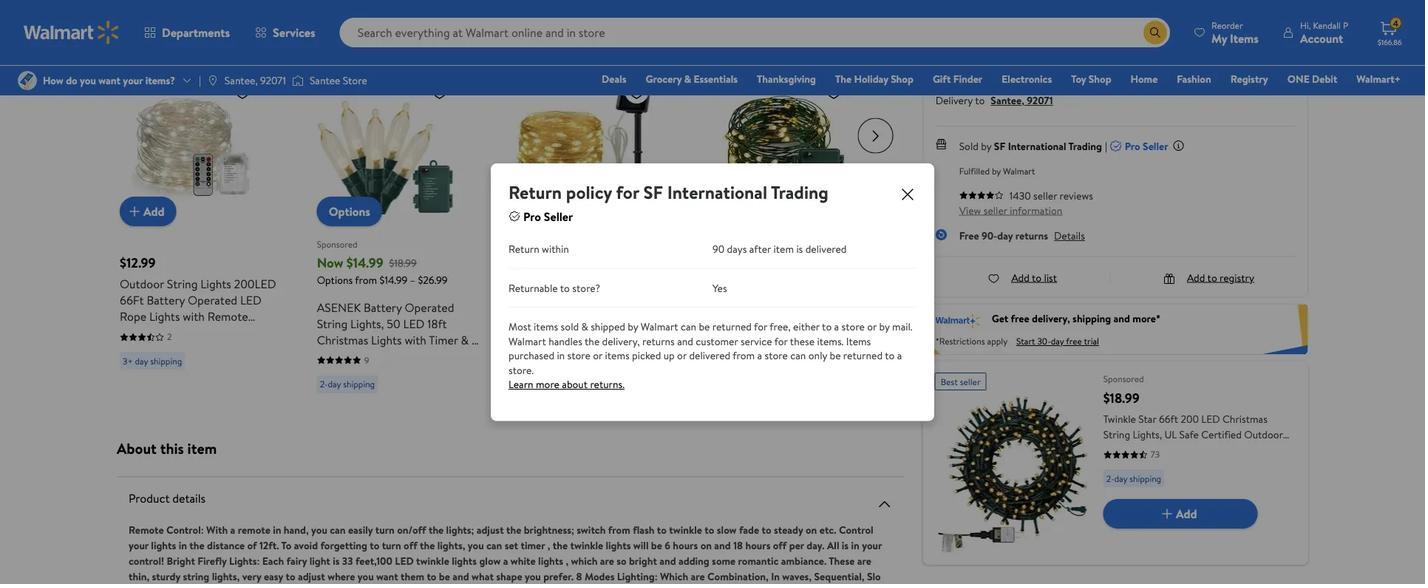 Task type: locate. For each thing, give the bounding box(es) containing it.
2 now from the left
[[711, 253, 738, 272]]

1 vertical spatial home
[[790, 331, 822, 348]]

$13.99 inside the sponsored $13.99 solar fairy lights,waterproof 200led 72ft solar string lights with 8 modes, super bright copper wire solar lights outdoor for tree, patio, garden, party decoration
[[514, 253, 550, 272]]

options link up sponsored now $14.99 $18.99 options from $14.99 – $26.99 at the left top of page
[[317, 196, 382, 226]]

0 horizontal spatial battery
[[147, 292, 185, 308]]

santee, 92071 button
[[991, 93, 1054, 107]]

2 product group from the left
[[317, 47, 482, 399]]

sf
[[995, 138, 1006, 153], [644, 180, 663, 204]]

items for you
[[164, 3, 200, 23]]

the right 63
[[585, 334, 600, 348]]

christmas down "free,"
[[752, 348, 803, 364]]

sponsored up returnable
[[514, 237, 555, 250]]

seller right 1430
[[1034, 188, 1058, 203]]

2 return from the top
[[509, 242, 540, 256]]

sponsored for $18.99
[[1104, 373, 1144, 385]]

1 horizontal spatial –
[[804, 273, 810, 287]]

bright inside "remote control: with a remote in hand, you can easily turn on/off the lights; adjust the brightness; switch from flash to twinkle to slow fade to steady on etc. control your lights in the distance of 12ft. to avoid forgetting to turn off the lights, you can set timer , the twinkle lights will be 6 hours on and 18 hours off per day. all is in your control! bright firefly lights: each fairy light is 33 feet,100 led twinkle lights glow a white lights , which are so bright and adding some romantic ambiance. these are thin, sturdy string lights, very easy to adjust where you want them to be and what shape you prefer. 8 modes lighting: which are combination, in waves, sequential,"
[[167, 554, 195, 568]]

international inside dialog
[[668, 180, 768, 204]]

1 vertical spatial outdoor
[[514, 341, 559, 357]]

0 vertical spatial delivery,
[[1032, 311, 1071, 325]]

are left so
[[600, 554, 614, 568]]

1 vertical spatial seller
[[544, 208, 573, 225]]

1 horizontal spatial add to cart image
[[520, 202, 538, 220]]

shipping
[[975, 36, 1013, 50]]

pro right |
[[1125, 138, 1141, 153]]

led inside $12.99 outdoor string lights 200led 66ft battery operated led rope lights with remote indoor timer fairy lights for patio easter christmas party cool white
[[240, 292, 262, 308]]

8 down which
[[576, 569, 582, 583]]

your
[[129, 538, 149, 552], [862, 538, 882, 552]]

which
[[660, 569, 689, 583]]

trading up options
[[771, 180, 829, 204]]

toy shop
[[1072, 72, 1112, 86]]

0 vertical spatial home
[[1131, 72, 1158, 86]]

grocery
[[646, 72, 682, 86]]

$10.99 down 90 days after item is delivered at the top
[[774, 273, 802, 287]]

add to favorites list, asenek battery operated string lights, 50 led 18ft christmas lights with timer & 8 modes for christmas tree wreath party wedding decor, warm white image
[[431, 82, 449, 101]]

seller for information
[[984, 203, 1008, 217]]

lights inside asenek battery operated string lights, 50 led 18ft christmas lights with timer & 8 modes for christmas tree wreath party wedding decor, warm white
[[371, 331, 402, 348]]

delivered inside the most items sold & shipped by walmart can be returned for free, either to a store or by mail. walmart handles the delivery, returns and customer service for these items. items purchased in store or items picked up or delivered from a store can only be returned to a store. learn more about returns.
[[690, 348, 731, 363]]

0 horizontal spatial or
[[593, 348, 603, 363]]

1 shop from the left
[[891, 72, 914, 86]]

seller
[[1034, 188, 1058, 203], [984, 203, 1008, 217], [960, 375, 981, 388]]

twinkle
[[669, 522, 703, 537], [570, 538, 604, 552], [416, 554, 449, 568]]

hand,
[[284, 522, 309, 537]]

options link for now $10.99
[[711, 196, 777, 226]]

off down on/off
[[404, 538, 418, 552]]

50 inside loende christmas lights, 50 led 17 ft battery operated fairy lights for home party garden christmas decoration, 1 pack
[[851, 299, 865, 315]]

what left "customers"
[[160, 24, 181, 39]]

2-day shipping down '9'
[[320, 378, 375, 390]]

glow
[[480, 554, 501, 568]]

1 vertical spatial sf
[[644, 180, 663, 204]]

add to cart image up return within
[[520, 202, 538, 220]]

free left trial
[[1067, 335, 1082, 348]]

in inside the most items sold & shipped by walmart can be returned for free, either to a store or by mail. walmart handles the delivery, returns and customer service for these items. items purchased in store or items picked up or delivered from a store can only be returned to a store. learn more about returns.
[[557, 348, 565, 363]]

8 inside "remote control: with a remote in hand, you can easily turn on/off the lights; adjust the brightness; switch from flash to twinkle to slow fade to steady on etc. control your lights in the distance of 12ft. to avoid forgetting to turn off the lights, you can set timer , the twinkle lights will be 6 hours on and 18 hours off per day. all is in your control! bright firefly lights: each fairy light is 33 feet,100 led twinkle lights glow a white lights , which are so bright and adding some romantic ambiance. these are thin, sturdy string lights, very easy to adjust where you want them to be and what shape you prefer. 8 modes lighting: which are combination, in waves, sequential,"
[[576, 569, 582, 583]]

1 horizontal spatial bright
[[621, 308, 652, 324]]

3 product group from the left
[[514, 47, 679, 399]]

1 horizontal spatial remote
[[208, 308, 248, 324]]

international up "90"
[[668, 180, 768, 204]]

and right up
[[677, 334, 694, 348]]

customers
[[184, 24, 231, 39]]

1 vertical spatial items
[[534, 319, 559, 334]]

details button
[[1055, 228, 1086, 243]]

sponsored inside sponsored now $14.99 $18.99 options from $14.99 – $26.99
[[317, 237, 358, 250]]

you down 'white'
[[525, 569, 541, 583]]

home inside loende christmas lights, 50 led 17 ft battery operated fairy lights for home party garden christmas decoration, 1 pack
[[790, 331, 822, 348]]

sponsored $13.99 solar fairy lights,waterproof 200led 72ft solar string lights with 8 modes, super bright copper wire solar lights outdoor for tree, patio, garden, party decoration
[[514, 237, 676, 373]]

delivery for delivery to santee, 92071
[[936, 93, 973, 107]]

bright
[[629, 554, 657, 568]]

outdoor inside $12.99 outdoor string lights 200led 66ft battery operated led rope lights with remote indoor timer fairy lights for patio easter christmas party cool white
[[120, 275, 164, 292]]

return policy for sf international trading
[[509, 180, 829, 204]]

0 vertical spatial 2-day shipping
[[517, 354, 572, 367]]

turn
[[375, 522, 395, 537], [382, 538, 401, 552]]

0 vertical spatial items
[[164, 3, 200, 23]]

1 horizontal spatial $13.99
[[783, 255, 810, 270]]

store down "free,"
[[765, 348, 788, 363]]

0 horizontal spatial twinkle
[[416, 554, 449, 568]]

8 inside the sponsored $13.99 solar fairy lights,waterproof 200led 72ft solar string lights with 8 modes, super bright copper wire solar lights outdoor for tree, patio, garden, party decoration
[[539, 308, 546, 324]]

0 horizontal spatial off
[[404, 538, 418, 552]]

trial
[[1084, 335, 1100, 348]]

, down brightness;
[[548, 538, 550, 552]]

etc.
[[820, 522, 837, 537]]

debit
[[1313, 72, 1338, 86]]

returned right only
[[844, 348, 883, 363]]

0 horizontal spatial your
[[129, 538, 149, 552]]

returns inside the most items sold & shipped by walmart can be returned for free, either to a store or by mail. walmart handles the delivery, returns and customer service for these items. items purchased in store or items picked up or delivered from a store can only be returned to a store. learn more about returns.
[[643, 334, 675, 348]]

delivery, up decoration
[[602, 334, 640, 348]]

sponsored for $13.99
[[514, 237, 555, 250]]

add for $12.99's "add" button
[[143, 203, 165, 219]]

add to list
[[1012, 270, 1058, 285]]

is right all
[[842, 538, 849, 552]]

sponsored inside the sponsored $13.99 solar fairy lights,waterproof 200led 72ft solar string lights with 8 modes, super bright copper wire solar lights outdoor for tree, patio, garden, party decoration
[[514, 237, 555, 250]]

0 horizontal spatial delivery,
[[602, 334, 640, 348]]

loende christmas lights, 50 led 17 ft battery operated fairy lights for home party garden christmas decoration, 1 pack image
[[711, 77, 849, 214]]

shop right toy
[[1089, 72, 1112, 86]]

0 horizontal spatial pro seller
[[524, 208, 573, 225]]

2 vertical spatial on
[[701, 538, 712, 552]]

fairy right 2
[[188, 324, 212, 341]]

asenek battery operated string lights, 50 led 18ft christmas lights with timer & 8 modes for christmas tree wreath party wedding decor, warm white
[[317, 299, 478, 396]]

day inside get free delivery, shipping and more* banner
[[1051, 335, 1065, 348]]

0 horizontal spatial delivery
[[936, 93, 973, 107]]

1 add to cart image from the left
[[126, 202, 143, 220]]

$13.99 down +4 options
[[783, 255, 810, 270]]

1 your from the left
[[129, 538, 149, 552]]

|
[[1106, 138, 1108, 153]]

delivery, inside banner
[[1032, 311, 1071, 325]]

policy
[[566, 180, 612, 204]]

sold by sf international trading
[[960, 138, 1103, 153]]

string up 'wreath'
[[317, 315, 348, 331]]

delivered up pack
[[690, 348, 731, 363]]

0 horizontal spatial outdoor
[[120, 275, 164, 292]]

hours up the romantic
[[746, 538, 771, 552]]

for
[[616, 180, 639, 204], [754, 319, 768, 334], [249, 324, 264, 341], [772, 331, 787, 348], [775, 334, 788, 348], [561, 341, 576, 357], [354, 348, 369, 364]]

0 horizontal spatial items
[[164, 3, 200, 23]]

bright
[[621, 308, 652, 324], [167, 554, 195, 568]]

2 options link from the left
[[711, 196, 777, 226]]

lights inside loende christmas lights, 50 led 17 ft battery operated fairy lights for home party garden christmas decoration, 1 pack
[[739, 331, 770, 348]]

ft
[[748, 315, 761, 331]]

or up 1
[[868, 319, 877, 334]]

1 horizontal spatial &
[[582, 319, 589, 334]]

– left $26.99
[[410, 273, 416, 287]]

1 product group from the left
[[120, 47, 284, 399]]

what
[[160, 24, 181, 39], [472, 569, 494, 583]]

walmart+ link
[[1351, 71, 1408, 87]]

1 vertical spatial $14.99
[[380, 273, 408, 287]]

0 horizontal spatial white
[[147, 357, 177, 373]]

add to registry
[[1188, 270, 1255, 285]]

1 horizontal spatial modes
[[585, 569, 615, 583]]

white for $12.99
[[147, 357, 177, 373]]

what down "glow"
[[472, 569, 494, 583]]

& right sold
[[582, 319, 589, 334]]

0 horizontal spatial ,
[[548, 538, 550, 552]]

1 horizontal spatial add button
[[514, 196, 571, 226]]

options link for now $14.99
[[317, 196, 382, 226]]

0 horizontal spatial 2-
[[320, 378, 328, 390]]

is left 33
[[333, 554, 340, 568]]

1 – from the left
[[410, 273, 416, 287]]

white inside asenek battery operated string lights, 50 led 18ft christmas lights with timer & 8 modes for christmas tree wreath party wedding decor, warm white
[[350, 380, 380, 396]]

from
[[355, 273, 377, 287], [750, 273, 772, 287], [733, 348, 755, 363], [608, 522, 631, 537]]

for inside the sponsored $13.99 solar fairy lights,waterproof 200led 72ft solar string lights with 8 modes, super bright copper wire solar lights outdoor for tree, patio, garden, party decoration
[[561, 341, 576, 357]]

1 vertical spatial international
[[668, 180, 768, 204]]

decoration,
[[806, 348, 867, 364]]

1 return from the top
[[509, 180, 562, 204]]

0 vertical spatial modes
[[317, 348, 351, 364]]

seller inside return policy for sf international trading dialog
[[544, 208, 573, 225]]

operated inside asenek battery operated string lights, 50 led 18ft christmas lights with timer & 8 modes for christmas tree wreath party wedding decor, warm white
[[405, 299, 454, 315]]

$14.99
[[347, 253, 384, 272], [380, 273, 408, 287]]

party inside asenek battery operated string lights, 50 led 18ft christmas lights with timer & 8 modes for christmas tree wreath party wedding decor, warm white
[[357, 364, 384, 380]]

battery inside $12.99 outdoor string lights 200led 66ft battery operated led rope lights with remote indoor timer fairy lights for patio easter christmas party cool white
[[147, 292, 185, 308]]

yes
[[713, 280, 727, 295]]

lights, down lights;
[[438, 538, 465, 552]]

1 vertical spatial return
[[509, 242, 540, 256]]

0 vertical spatial 2-
[[517, 354, 525, 367]]

battery
[[147, 292, 185, 308], [364, 299, 402, 315], [764, 315, 802, 331]]

$13.99
[[514, 253, 550, 272], [783, 255, 810, 270]]

christmas inside $12.99 outdoor string lights 200led 66ft battery operated led rope lights with remote indoor timer fairy lights for patio easter christmas party cool white
[[184, 341, 235, 357]]

2 horizontal spatial with
[[514, 308, 536, 324]]

free,
[[770, 319, 791, 334]]

battery right 66ft in the left of the page
[[147, 292, 185, 308]]

add to cart image
[[1159, 505, 1176, 523]]

fairy inside the sponsored $13.99 solar fairy lights,waterproof 200led 72ft solar string lights with 8 modes, super bright copper wire solar lights outdoor for tree, patio, garden, party decoration
[[543, 275, 567, 292]]

seller for reviews
[[1034, 188, 1058, 203]]

party inside loende christmas lights, 50 led 17 ft battery operated fairy lights for home party garden christmas decoration, 1 pack
[[824, 331, 852, 348]]

0 horizontal spatial modes
[[317, 348, 351, 364]]

0 horizontal spatial 8
[[472, 331, 478, 348]]

0 vertical spatial what
[[160, 24, 181, 39]]

to up the feet,100
[[370, 538, 380, 552]]

1 horizontal spatial delivery,
[[1032, 311, 1071, 325]]

0 vertical spatial twinkle
[[669, 522, 703, 537]]

arrives
[[965, 50, 993, 62]]

0 horizontal spatial fairy
[[188, 324, 212, 341]]

product group
[[120, 47, 284, 399], [317, 47, 482, 399], [514, 47, 679, 399], [711, 47, 876, 399]]

*restrictions
[[936, 335, 985, 348]]

string
[[167, 275, 198, 292], [612, 292, 642, 308], [317, 315, 348, 331]]

by
[[982, 138, 992, 153], [992, 165, 1001, 177], [628, 319, 639, 334], [880, 319, 890, 334]]

most items sold & shipped by walmart can be returned for free, either to a store or by mail. walmart handles the delivery, returns and customer service for these items. items purchased in store or items picked up or delivered from a store can only be returned to a store. learn more about returns.
[[509, 319, 913, 391]]

1 vertical spatial modes
[[585, 569, 615, 583]]

$14.99 left $26.99
[[380, 273, 408, 287]]

similar items you might like based on what customers bought
[[117, 3, 294, 39]]

the down control:
[[190, 538, 205, 552]]

and left more*
[[1114, 311, 1131, 325]]

0 horizontal spatial string
[[167, 275, 198, 292]]

pro seller right |
[[1125, 138, 1169, 153]]

returned down the "loende"
[[713, 319, 752, 334]]

pickup not available
[[1091, 36, 1141, 62]]

be left 6
[[651, 538, 662, 552]]

decoration
[[588, 357, 645, 373]]

sponsored for now
[[317, 237, 358, 250]]

1 vertical spatial 8
[[472, 331, 478, 348]]

4 product group from the left
[[711, 47, 876, 399]]

timer up decor,
[[429, 331, 458, 348]]

view
[[960, 203, 982, 217]]

add to cart image for sponsored
[[520, 202, 538, 220]]

you
[[203, 3, 226, 23], [311, 522, 328, 537], [468, 538, 484, 552], [358, 569, 374, 583], [525, 569, 541, 583]]

1 now from the left
[[317, 253, 343, 272]]

1 hours from the left
[[673, 538, 698, 552]]

2 horizontal spatial string
[[612, 292, 642, 308]]

outdoor up store.
[[514, 341, 559, 357]]

pro
[[1125, 138, 1141, 153], [524, 208, 541, 225]]

string right 66ft in the left of the page
[[167, 275, 198, 292]]

to right either
[[822, 319, 832, 334]]

8 right most
[[539, 308, 546, 324]]

0 horizontal spatial sf
[[644, 180, 663, 204]]

0 horizontal spatial timer
[[156, 324, 185, 341]]

6
[[665, 538, 671, 552]]

so
[[617, 554, 627, 568]]

off left per
[[773, 538, 787, 552]]

return policy for sf international trading dialog
[[491, 163, 935, 421]]

from left flash
[[608, 522, 631, 537]]

the
[[585, 334, 600, 348], [429, 522, 444, 537], [507, 522, 522, 537], [190, 538, 205, 552], [420, 538, 435, 552], [553, 538, 568, 552]]

add button up return within
[[514, 196, 571, 226]]

1 off from the left
[[404, 538, 418, 552]]

pro inside return policy for sf international trading dialog
[[524, 208, 541, 225]]

2 horizontal spatial items
[[605, 348, 630, 363]]

1 horizontal spatial fairy
[[543, 275, 567, 292]]

1 horizontal spatial shop
[[1089, 72, 1112, 86]]

0 vertical spatial ,
[[548, 538, 550, 552]]

8
[[539, 308, 546, 324], [472, 331, 478, 348], [576, 569, 582, 583]]

add button for sponsored
[[514, 196, 571, 226]]

0 horizontal spatial what
[[160, 24, 181, 39]]

12ft.
[[259, 538, 279, 552]]

1 vertical spatial $10.99
[[774, 273, 802, 287]]

items inside similar items you might like based on what customers bought
[[164, 3, 200, 23]]

sturdy
[[152, 569, 180, 583]]

2 horizontal spatial 8
[[576, 569, 582, 583]]

handles
[[549, 334, 583, 348]]

2 add to cart image from the left
[[520, 202, 538, 220]]

1 horizontal spatial store
[[765, 348, 788, 363]]

items up "customers"
[[164, 3, 200, 23]]

options inside now $10.99 $13.99 options from $10.99 – $22.99
[[711, 273, 747, 287]]

seller up within
[[544, 208, 573, 225]]

fairy left store?
[[543, 275, 567, 292]]

a left items
[[835, 319, 839, 334]]

delivery down intent image for delivery
[[1220, 36, 1257, 50]]

1 vertical spatial twinkle
[[570, 538, 604, 552]]

2 horizontal spatial 2-
[[1107, 472, 1115, 485]]

items right tree,
[[605, 348, 630, 363]]

christmas
[[761, 299, 812, 315], [317, 331, 368, 348], [184, 341, 235, 357], [372, 348, 423, 364], [752, 348, 803, 364]]

fulfilled by walmart
[[960, 165, 1036, 177]]

is inside return policy for sf international trading dialog
[[797, 242, 803, 256]]

delivery, up start 30-day free trial
[[1032, 311, 1071, 325]]

$10.99
[[741, 253, 777, 272], [774, 273, 802, 287]]

loende
[[711, 299, 758, 315]]

timer up 3+ day shipping
[[156, 324, 185, 341]]

thanksgiving
[[757, 72, 816, 86]]

on inside similar items you might like based on what customers bought
[[146, 24, 157, 39]]

will
[[634, 538, 649, 552]]

delivery, inside the most items sold & shipped by walmart can be returned for free, either to a store or by mail. walmart handles the delivery, returns and customer service for these items. items purchased in store or items picked up or delivered from a store can only be returned to a store. learn more about returns.
[[602, 334, 640, 348]]

–
[[410, 273, 416, 287], [804, 273, 810, 287]]

0 vertical spatial 8
[[539, 308, 546, 324]]

sf right policy
[[644, 180, 663, 204]]

operated inside loende christmas lights, 50 led 17 ft battery operated fairy lights for home party garden christmas decoration, 1 pack
[[805, 315, 854, 331]]

add for rightmost "add" button
[[1176, 506, 1198, 522]]

is right +4
[[797, 242, 803, 256]]

& right 18ft
[[461, 331, 469, 348]]

trading inside dialog
[[771, 180, 829, 204]]

with inside asenek battery operated string lights, 50 led 18ft christmas lights with timer & 8 modes for christmas tree wreath party wedding decor, warm white
[[405, 331, 427, 348]]

sponsored up 'asenek'
[[317, 237, 358, 250]]

string inside $12.99 outdoor string lights 200led 66ft battery operated led rope lights with remote indoor timer fairy lights for patio easter christmas party cool white
[[167, 275, 198, 292]]

returns down information
[[1016, 228, 1049, 243]]

easy
[[264, 569, 283, 583]]

are down adding
[[691, 569, 705, 583]]

led inside loende christmas lights, 50 led 17 ft battery operated fairy lights for home party garden christmas decoration, 1 pack
[[711, 315, 733, 331]]

0 vertical spatial $18.99
[[389, 255, 417, 270]]

1 vertical spatial $18.99
[[1104, 389, 1140, 408]]

home up only
[[790, 331, 822, 348]]

2 vertical spatial 8
[[576, 569, 582, 583]]

store?
[[573, 280, 600, 295]]

per
[[790, 538, 805, 552]]

30-
[[1038, 335, 1051, 348]]

delivery for delivery
[[1220, 36, 1257, 50]]

on up day.
[[806, 522, 817, 537]]

shop right holiday
[[891, 72, 914, 86]]

0 vertical spatial white
[[147, 357, 177, 373]]

more
[[536, 377, 560, 391]]

solar fairy lights,waterproof 200led 72ft solar string lights with 8 modes, super bright copper wire solar lights outdoor for tree, patio, garden, party decoration image
[[514, 77, 652, 214]]

lights, up '9'
[[351, 315, 384, 331]]

1 options link from the left
[[317, 196, 382, 226]]

0 horizontal spatial home
[[790, 331, 822, 348]]

product group containing now $10.99
[[711, 47, 876, 399]]

lights;
[[446, 522, 474, 537]]

0 vertical spatial remote
[[208, 308, 248, 324]]

2 vertical spatial twinkle
[[416, 554, 449, 568]]

delivery down gift finder on the top right of page
[[936, 93, 973, 107]]

you up avoid
[[311, 522, 328, 537]]

returned
[[713, 319, 752, 334], [844, 348, 883, 363]]

delivery inside "delivery" button
[[1220, 36, 1257, 50]]

product details image
[[876, 495, 894, 513]]

– left $22.99
[[804, 273, 810, 287]]

66ft
[[120, 292, 144, 308]]

$18.99 inside sponsored now $14.99 $18.99 options from $14.99 – $26.99
[[389, 255, 417, 270]]

0 vertical spatial seller
[[1143, 138, 1169, 153]]

you inside similar items you might like based on what customers bought
[[203, 3, 226, 23]]

0 horizontal spatial pro
[[524, 208, 541, 225]]

0 horizontal spatial bright
[[167, 554, 195, 568]]

0 vertical spatial adjust
[[477, 522, 504, 537]]

1 horizontal spatial white
[[350, 380, 380, 396]]

2 – from the left
[[804, 273, 810, 287]]

1 horizontal spatial free
[[1067, 335, 1082, 348]]

you down the feet,100
[[358, 569, 374, 583]]

with inside the sponsored $13.99 solar fairy lights,waterproof 200led 72ft solar string lights with 8 modes, super bright copper wire solar lights outdoor for tree, patio, garden, party decoration
[[514, 308, 536, 324]]

in down control
[[852, 538, 860, 552]]

add to cart image
[[126, 202, 143, 220], [520, 202, 538, 220]]

international down 92071
[[1008, 138, 1067, 153]]

electronics link
[[996, 71, 1059, 87]]

50 left 18ft
[[387, 315, 401, 331]]

shipping inside banner
[[1073, 311, 1112, 325]]

for inside $12.99 outdoor string lights 200led 66ft battery operated led rope lights with remote indoor timer fairy lights for patio easter christmas party cool white
[[249, 324, 264, 341]]

Walmart Site-Wide search field
[[340, 18, 1171, 47]]

adjust
[[477, 522, 504, 537], [298, 569, 325, 583]]

the inside the most items sold & shipped by walmart can be returned for free, either to a store or by mail. walmart handles the delivery, returns and customer service for these items. items purchased in store or items picked up or delivered from a store can only be returned to a store. learn more about returns.
[[585, 334, 600, 348]]

these
[[829, 554, 855, 568]]

0 vertical spatial returned
[[713, 319, 752, 334]]

1 vertical spatial trading
[[771, 180, 829, 204]]

outdoor down $12.99
[[120, 275, 164, 292]]

lights
[[201, 275, 231, 292], [645, 292, 676, 308], [149, 308, 180, 324], [215, 324, 246, 341], [611, 324, 641, 341], [371, 331, 402, 348], [739, 331, 770, 348]]

2 horizontal spatial on
[[806, 522, 817, 537]]

options up the "loende"
[[711, 273, 747, 287]]

0 horizontal spatial international
[[668, 180, 768, 204]]

1 horizontal spatial home
[[1131, 72, 1158, 86]]

white inside $12.99 outdoor string lights 200led 66ft battery operated led rope lights with remote indoor timer fairy lights for patio easter christmas party cool white
[[147, 357, 177, 373]]

similar
[[117, 3, 161, 23]]

0 horizontal spatial is
[[333, 554, 340, 568]]

1 horizontal spatial off
[[773, 538, 787, 552]]

0 horizontal spatial &
[[461, 331, 469, 348]]

a right with
[[230, 522, 235, 537]]

trading
[[1069, 138, 1103, 153], [771, 180, 829, 204]]

1 horizontal spatial lights,
[[438, 538, 465, 552]]

bright inside the sponsored $13.99 solar fairy lights,waterproof 200led 72ft solar string lights with 8 modes, super bright copper wire solar lights outdoor for tree, patio, garden, party decoration
[[621, 308, 652, 324]]

50 inside asenek battery operated string lights, 50 led 18ft christmas lights with timer & 8 modes for christmas tree wreath party wedding decor, warm white
[[387, 315, 401, 331]]

2 horizontal spatial operated
[[805, 315, 854, 331]]

add button
[[120, 196, 176, 226], [514, 196, 571, 226], [1104, 499, 1258, 529]]

registry link
[[1224, 71, 1275, 87]]

$166.86
[[1378, 37, 1402, 47]]

delivered up $22.99
[[806, 242, 847, 256]]

led inside asenek battery operated string lights, 50 led 18ft christmas lights with timer & 8 modes for christmas tree wreath party wedding decor, warm white
[[403, 315, 425, 331]]

this
[[160, 438, 184, 458]]

shipping down '73'
[[1130, 472, 1162, 485]]

super
[[588, 308, 618, 324]]

registry
[[1220, 270, 1255, 285]]

christmas right 2
[[184, 341, 235, 357]]

by left mail.
[[880, 319, 890, 334]]

after
[[750, 242, 771, 256]]

0 vertical spatial delivery
[[1220, 36, 1257, 50]]

remote inside $12.99 outdoor string lights 200led 66ft battery operated led rope lights with remote indoor timer fairy lights for patio easter christmas party cool white
[[208, 308, 248, 324]]

options
[[329, 203, 370, 219], [723, 203, 765, 219], [317, 273, 353, 287], [711, 273, 747, 287]]

modes down which
[[585, 569, 615, 583]]

remote inside "remote control: with a remote in hand, you can easily turn on/off the lights; adjust the brightness; switch from flash to twinkle to slow fade to steady on etc. control your lights in the distance of 12ft. to avoid forgetting to turn off the lights, you can set timer , the twinkle lights will be 6 hours on and 18 hours off per day. all is in your control! bright firefly lights: each fairy light is 33 feet,100 led twinkle lights glow a white lights , which are so bright and adding some romantic ambiance. these are thin, sturdy string lights, very easy to adjust where you want them to be and what shape you prefer. 8 modes lighting: which are combination, in waves, sequential,"
[[129, 522, 164, 537]]



Task type: describe. For each thing, give the bounding box(es) containing it.
to left the slow
[[705, 522, 715, 537]]

be right them
[[439, 569, 450, 583]]

shipping down 2
[[150, 354, 182, 367]]

wire
[[555, 324, 579, 341]]

0 horizontal spatial returned
[[713, 319, 752, 334]]

only
[[809, 348, 828, 363]]

be left 17
[[699, 319, 710, 334]]

to left registry
[[1208, 270, 1218, 285]]

solar right sold
[[582, 324, 608, 341]]

lights up control!
[[151, 538, 176, 552]]

$13.99 inside now $10.99 $13.99 options from $10.99 – $22.99
[[783, 255, 810, 270]]

thin,
[[129, 569, 150, 583]]

to down finder
[[976, 93, 985, 107]]

get free delivery, shipping and more*
[[992, 311, 1161, 325]]

options inside sponsored now $14.99 $18.99 options from $14.99 – $26.99
[[317, 273, 353, 287]]

asenek
[[317, 299, 361, 315]]

either
[[794, 319, 820, 334]]

walmart image
[[24, 21, 120, 44]]

2 shop from the left
[[1089, 72, 1112, 86]]

1 vertical spatial item
[[188, 438, 217, 458]]

0 vertical spatial turn
[[375, 522, 395, 537]]

learn
[[509, 377, 534, 391]]

home link
[[1125, 71, 1165, 87]]

2 horizontal spatial or
[[868, 319, 877, 334]]

lighting:
[[617, 569, 658, 583]]

items
[[847, 334, 871, 348]]

solar down return within
[[514, 275, 540, 292]]

8 inside asenek battery operated string lights, 50 led 18ft christmas lights with timer & 8 modes for christmas tree wreath party wedding decor, warm white
[[472, 331, 478, 348]]

based
[[117, 24, 143, 39]]

2 horizontal spatial add button
[[1104, 499, 1258, 529]]

0 vertical spatial delivered
[[806, 242, 847, 256]]

delivery button
[[1180, 1, 1296, 86]]

to right them
[[427, 569, 437, 583]]

& inside the most items sold & shipped by walmart can be returned for free, either to a store or by mail. walmart handles the delivery, returns and customer service for these items. items purchased in store or items picked up or delivered from a store can only be returned to a store. learn more about returns.
[[582, 319, 589, 334]]

best seller
[[941, 375, 981, 388]]

product group containing now $14.99
[[317, 47, 482, 399]]

options up sponsored now $14.99 $18.99 options from $14.99 – $26.99 at the left top of page
[[329, 203, 370, 219]]

now inside sponsored now $14.99 $18.99 options from $14.99 – $26.99
[[317, 253, 343, 272]]

available
[[1108, 50, 1141, 62]]

now inside now $10.99 $13.99 options from $10.99 – $22.99
[[711, 253, 738, 272]]

with inside $12.99 outdoor string lights 200led 66ft battery operated led rope lights with remote indoor timer fairy lights for patio easter christmas party cool white
[[183, 308, 205, 324]]

switch
[[577, 522, 606, 537]]

product group containing $12.99
[[120, 47, 284, 399]]

and down 6
[[660, 554, 676, 568]]

party inside $12.99 outdoor string lights 200led 66ft battery operated led rope lights with remote indoor timer fairy lights for patio easter christmas party cool white
[[238, 341, 265, 357]]

thanksgiving link
[[751, 71, 823, 87]]

be right only
[[830, 348, 841, 363]]

$18.99 inside sponsored $18.99
[[1104, 389, 1140, 408]]

lights, inside loende christmas lights, 50 led 17 ft battery operated fairy lights for home party garden christmas decoration, 1 pack
[[815, 299, 849, 315]]

waves,
[[783, 569, 812, 583]]

and left 18
[[715, 538, 731, 552]]

1 horizontal spatial are
[[691, 569, 705, 583]]

free 90-day returns details
[[960, 228, 1086, 243]]

& inside asenek battery operated string lights, 50 led 18ft christmas lights with timer & 8 modes for christmas tree wreath party wedding decor, warm white
[[461, 331, 469, 348]]

9
[[364, 353, 369, 366]]

each
[[262, 554, 284, 568]]

white for asenek
[[350, 380, 380, 396]]

solar right 72ft
[[583, 292, 609, 308]]

battery inside asenek battery operated string lights, 50 led 18ft christmas lights with timer & 8 modes for christmas tree wreath party wedding decor, warm white
[[364, 299, 402, 315]]

modes,
[[548, 308, 585, 324]]

1 horizontal spatial trading
[[1069, 138, 1103, 153]]

christmas right '9'
[[372, 348, 423, 364]]

deals link
[[595, 71, 633, 87]]

1 vertical spatial 2-
[[320, 378, 328, 390]]

0 vertical spatial sf
[[995, 138, 1006, 153]]

flash
[[633, 522, 655, 537]]

battery inside loende christmas lights, 50 led 17 ft battery operated fairy lights for home party garden christmas decoration, 1 pack
[[764, 315, 802, 331]]

lights up so
[[606, 538, 631, 552]]

in up 12ft.
[[273, 522, 281, 537]]

intent image for pickup image
[[1104, 12, 1128, 35]]

return within
[[509, 242, 569, 256]]

details
[[173, 490, 206, 507]]

1 horizontal spatial 2-
[[517, 354, 525, 367]]

intent image for delivery image
[[1226, 12, 1250, 35]]

what inside similar items you might like based on what customers bought
[[160, 24, 181, 39]]

with
[[206, 522, 228, 537]]

store.
[[509, 363, 534, 377]]

a right "glow"
[[503, 554, 508, 568]]

distance
[[207, 538, 245, 552]]

0 horizontal spatial seller
[[960, 375, 981, 388]]

73
[[1151, 448, 1160, 461]]

shipping arrives nov 20
[[965, 36, 1023, 62]]

walmart plus image
[[936, 311, 980, 329]]

very
[[242, 569, 261, 583]]

add to favorites list, solar fairy lights,waterproof 200led 72ft solar string lights with 8 modes, super bright copper wire solar lights outdoor for tree, patio, garden, party decoration image
[[628, 82, 646, 101]]

these
[[790, 334, 815, 348]]

to down fairy
[[286, 569, 295, 583]]

2 your from the left
[[862, 538, 882, 552]]

and inside banner
[[1114, 311, 1131, 325]]

0 horizontal spatial are
[[600, 554, 614, 568]]

returns.
[[590, 377, 625, 391]]

ambiance.
[[781, 554, 827, 568]]

for inside loende christmas lights, 50 led 17 ft battery operated fairy lights for home party garden christmas decoration, 1 pack
[[772, 331, 787, 348]]

timer inside $12.99 outdoor string lights 200led 66ft battery operated led rope lights with remote indoor timer fairy lights for patio easter christmas party cool white
[[156, 324, 185, 341]]

view seller information
[[960, 203, 1063, 217]]

purchased
[[509, 348, 555, 363]]

lights, inside asenek battery operated string lights, 50 led 18ft christmas lights with timer & 8 modes for christmas tree wreath party wedding decor, warm white
[[351, 315, 384, 331]]

1 horizontal spatial adjust
[[477, 522, 504, 537]]

you up "glow"
[[468, 538, 484, 552]]

0 vertical spatial free
[[1011, 311, 1030, 325]]

– inside sponsored now $14.99 $18.99 options from $14.99 – $26.99
[[410, 273, 416, 287]]

gift finder link
[[927, 71, 990, 87]]

lights up prefer.
[[538, 554, 564, 568]]

1 vertical spatial is
[[842, 538, 849, 552]]

add to favorites list, loende christmas lights, 50 led 17 ft battery operated fairy lights for home party garden christmas decoration, 1 pack image
[[825, 82, 843, 101]]

2 off from the left
[[773, 538, 787, 552]]

learn more about returns. link
[[509, 377, 917, 391]]

add to favorites list, outdoor string lights 200led 66ft battery operated led rope lights with remote indoor timer fairy lights for patio easter christmas party cool white image
[[234, 82, 251, 101]]

product details
[[129, 490, 206, 507]]

product group containing $13.99
[[514, 47, 679, 399]]

1 vertical spatial on
[[806, 522, 817, 537]]

2 vertical spatial 2-
[[1107, 472, 1115, 485]]

wedding
[[387, 364, 432, 380]]

want
[[376, 569, 398, 583]]

within
[[542, 242, 569, 256]]

from inside the most items sold & shipped by walmart can be returned for free, either to a store or by mail. walmart handles the delivery, returns and customer service for these items. items purchased in store or items picked up or delivered from a store can only be returned to a store. learn more about returns.
[[733, 348, 755, 363]]

and down lights;
[[453, 569, 469, 583]]

feet,100
[[356, 554, 393, 568]]

add to list button
[[988, 270, 1058, 285]]

string inside the sponsored $13.99 solar fairy lights,waterproof 200led 72ft solar string lights with 8 modes, super bright copper wire solar lights outdoor for tree, patio, garden, party decoration
[[612, 292, 642, 308]]

nov
[[995, 50, 1011, 62]]

days
[[727, 242, 747, 256]]

1 vertical spatial turn
[[382, 538, 401, 552]]

get free delivery, shipping and more* banner
[[923, 303, 1309, 355]]

0 horizontal spatial adjust
[[298, 569, 325, 583]]

loende christmas lights, 50 led 17 ft battery operated fairy lights for home party garden christmas decoration, 1 pack
[[711, 299, 873, 380]]

2 horizontal spatial walmart
[[1003, 165, 1036, 177]]

the left lights;
[[429, 522, 444, 537]]

with for battery
[[405, 331, 427, 348]]

easter
[[149, 341, 181, 357]]

1 horizontal spatial pro seller
[[1125, 138, 1169, 153]]

christmas up "free,"
[[761, 299, 812, 315]]

party inside the sponsored $13.99 solar fairy lights,waterproof 200led 72ft solar string lights with 8 modes, super bright copper wire solar lights outdoor for tree, patio, garden, party decoration
[[558, 357, 585, 373]]

1 horizontal spatial pro
[[1125, 138, 1141, 153]]

modes inside "remote control: with a remote in hand, you can easily turn on/off the lights; adjust the brightness; switch from flash to twinkle to slow fade to steady on etc. control your lights in the distance of 12ft. to avoid forgetting to turn off the lights, you can set timer , the twinkle lights will be 6 hours on and 18 hours off per day. all is in your control! bright firefly lights: each fairy light is 33 feet,100 led twinkle lights glow a white lights , which are so bright and adding some romantic ambiance. these are thin, sturdy string lights, very easy to adjust where you want them to be and what shape you prefer. 8 modes lighting: which are combination, in waves, sequential,"
[[585, 569, 615, 583]]

fairy inside loende christmas lights, 50 led 17 ft battery operated fairy lights for home party garden christmas decoration, 1 pack
[[711, 331, 736, 348]]

the
[[836, 72, 852, 86]]

string inside asenek battery operated string lights, 50 led 18ft christmas lights with timer & 8 modes for christmas tree wreath party wedding decor, warm white
[[317, 315, 348, 331]]

holiday
[[855, 72, 889, 86]]

$12.99 outdoor string lights 200led 66ft battery operated led rope lights with remote indoor timer fairy lights for patio easter christmas party cool white
[[120, 253, 276, 373]]

service
[[741, 334, 773, 348]]

santee,
[[991, 93, 1025, 107]]

in down control:
[[179, 538, 187, 552]]

– inside now $10.99 $13.99 options from $10.99 – $22.99
[[804, 273, 810, 287]]

2
[[167, 330, 172, 343]]

shipping down 'handles'
[[540, 354, 572, 367]]

0 horizontal spatial walmart
[[509, 334, 546, 348]]

timer
[[521, 538, 545, 552]]

$26.99
[[418, 273, 448, 287]]

2 vertical spatial is
[[333, 554, 340, 568]]

$22.99
[[812, 273, 842, 287]]

pro seller inside return policy for sf international trading dialog
[[524, 208, 573, 225]]

1 horizontal spatial returned
[[844, 348, 883, 363]]

set
[[505, 538, 518, 552]]

asenek battery operated string lights, 50 led 18ft christmas lights with timer & 8 modes for christmas tree wreath party wedding decor, warm white image
[[317, 77, 455, 214]]

1 horizontal spatial twinkle
[[570, 538, 604, 552]]

romantic
[[738, 554, 779, 568]]

2 horizontal spatial are
[[858, 554, 872, 568]]

by right shipped
[[628, 319, 639, 334]]

1 vertical spatial free
[[1067, 335, 1082, 348]]

control
[[839, 522, 874, 537]]

close dialog image
[[899, 185, 917, 203]]

return for return within
[[509, 242, 540, 256]]

modes inside asenek battery operated string lights, 50 led 18ft christmas lights with timer & 8 modes for christmas tree wreath party wedding decor, warm white
[[317, 348, 351, 364]]

lights,waterproof
[[570, 275, 663, 292]]

items for sold
[[534, 319, 559, 334]]

to left the list
[[1032, 270, 1042, 285]]

200led inside $12.99 outdoor string lights 200led 66ft battery operated led rope lights with remote indoor timer fairy lights for patio easter christmas party cool white
[[234, 275, 276, 292]]

what inside "remote control: with a remote in hand, you can easily turn on/off the lights; adjust the brightness; switch from flash to twinkle to slow fade to steady on etc. control your lights in the distance of 12ft. to avoid forgetting to turn off the lights, you can set timer , the twinkle lights will be 6 hours on and 18 hours off per day. all is in your control! bright firefly lights: each fairy light is 33 feet,100 led twinkle lights glow a white lights , which are so bright and adding some romantic ambiance. these are thin, sturdy string lights, very easy to adjust where you want them to be and what shape you prefer. 8 modes lighting: which are combination, in waves, sequential,"
[[472, 569, 494, 583]]

200led inside the sponsored $13.99 solar fairy lights,waterproof 200led 72ft solar string lights with 8 modes, super bright copper wire solar lights outdoor for tree, patio, garden, party decoration
[[514, 292, 556, 308]]

3+ day shipping
[[123, 354, 182, 367]]

returnable
[[509, 280, 558, 295]]

to left store?
[[560, 280, 570, 295]]

by right fulfilled
[[992, 165, 1001, 177]]

lights left "glow"
[[452, 554, 477, 568]]

to right 1
[[885, 348, 895, 363]]

4.128 stars out of 5, based on 1430 seller reviews element
[[960, 191, 1004, 199]]

patio,
[[606, 341, 636, 357]]

1
[[870, 348, 873, 364]]

1 horizontal spatial international
[[1008, 138, 1067, 153]]

2 horizontal spatial twinkle
[[669, 522, 703, 537]]

timer inside asenek battery operated string lights, 50 led 18ft christmas lights with timer & 8 modes for christmas tree wreath party wedding decor, warm white
[[429, 331, 458, 348]]

to right fade
[[762, 522, 772, 537]]

christmas up '9'
[[317, 331, 368, 348]]

90 days after item is delivered
[[713, 242, 847, 256]]

1 horizontal spatial ,
[[566, 554, 569, 568]]

item inside return policy for sf international trading dialog
[[774, 242, 794, 256]]

fairy inside $12.99 outdoor string lights 200led 66ft battery operated led rope lights with remote indoor timer fairy lights for patio easter christmas party cool white
[[188, 324, 212, 341]]

fashion link
[[1171, 71, 1219, 87]]

1 horizontal spatial on
[[701, 538, 712, 552]]

deals
[[602, 72, 627, 86]]

start
[[1017, 335, 1036, 348]]

add for "add" button corresponding to sponsored
[[538, 203, 559, 219]]

0 vertical spatial lights,
[[438, 538, 465, 552]]

add button for $12.99
[[120, 196, 176, 226]]

the down on/off
[[420, 538, 435, 552]]

0 vertical spatial $14.99
[[347, 253, 384, 272]]

sf inside dialog
[[644, 180, 663, 204]]

twinkle star 66ft 200 led christmas string lights, ul safe certified outdoor fairy lights plug in, expandable green wire clear bulbs mini lights 8 modes, xmas tree wedding party decoration, warm white image
[[935, 396, 1092, 553]]

1 horizontal spatial returns
[[1016, 228, 1049, 243]]

0 vertical spatial $10.99
[[741, 253, 777, 272]]

decor,
[[435, 364, 469, 380]]

led inside "remote control: with a remote in hand, you can easily turn on/off the lights; adjust the brightness; switch from flash to twinkle to slow fade to steady on etc. control your lights in the distance of 12ft. to avoid forgetting to turn off the lights, you can set timer , the twinkle lights will be 6 hours on and 18 hours off per day. all is in your control! bright firefly lights: each fairy light is 33 feet,100 led twinkle lights glow a white lights , which are so bright and adding some romantic ambiance. these are thin, sturdy string lights, very easy to adjust where you want them to be and what shape you prefer. 8 modes lighting: which are combination, in waves, sequential,"
[[395, 554, 414, 568]]

add to cart image for $12.99
[[126, 202, 143, 220]]

lights:
[[229, 554, 260, 568]]

0 horizontal spatial store
[[568, 348, 591, 363]]

72ft
[[559, 292, 580, 308]]

the down brightness;
[[553, 538, 568, 552]]

in
[[771, 569, 780, 583]]

1 horizontal spatial 2-day shipping
[[517, 354, 572, 367]]

1 horizontal spatial or
[[677, 348, 687, 363]]

return for return policy for sf international trading
[[509, 180, 562, 204]]

from inside sponsored now $14.99 $18.99 options from $14.99 – $26.99
[[355, 273, 377, 287]]

to up 6
[[657, 522, 667, 537]]

0 horizontal spatial lights,
[[212, 569, 240, 583]]

from inside now $10.99 $13.99 options from $10.99 – $22.99
[[750, 273, 772, 287]]

some
[[712, 554, 736, 568]]

a right 1
[[898, 348, 902, 363]]

2 horizontal spatial &
[[685, 72, 692, 86]]

*restrictions apply
[[936, 335, 1008, 348]]

walmart+
[[1357, 72, 1401, 86]]

them
[[401, 569, 425, 583]]

and inside the most items sold & shipped by walmart can be returned for free, either to a store or by mail. walmart handles the delivery, returns and customer service for these items. items purchased in store or items picked up or delivered from a store can only be returned to a store. learn more about returns.
[[677, 334, 694, 348]]

the up the set
[[507, 522, 522, 537]]

2 vertical spatial 2-day shipping
[[1107, 472, 1162, 485]]

day.
[[807, 538, 825, 552]]

for inside asenek battery operated string lights, 50 led 18ft christmas lights with timer & 8 modes for christmas tree wreath party wedding decor, warm white
[[354, 348, 369, 364]]

outdoor inside the sponsored $13.99 solar fairy lights,waterproof 200led 72ft solar string lights with 8 modes, super bright copper wire solar lights outdoor for tree, patio, garden, party decoration
[[514, 341, 559, 357]]

combination,
[[708, 569, 769, 583]]

18
[[734, 538, 743, 552]]

shipped
[[591, 319, 626, 334]]

grocery & essentials link
[[639, 71, 745, 87]]

2 vertical spatial items
[[605, 348, 630, 363]]

Search search field
[[340, 18, 1171, 47]]

1 vertical spatial 2-day shipping
[[320, 378, 375, 390]]

control!
[[129, 554, 164, 568]]

a right garden on the bottom
[[758, 348, 763, 363]]

which
[[571, 554, 598, 568]]

operated inside $12.99 outdoor string lights 200led 66ft battery operated led rope lights with remote indoor timer fairy lights for patio easter christmas party cool white
[[188, 292, 237, 308]]

options up days
[[723, 203, 765, 219]]

shipping down '9'
[[343, 378, 375, 390]]

1 horizontal spatial walmart
[[641, 319, 679, 334]]

277
[[759, 353, 772, 366]]

2 horizontal spatial store
[[842, 319, 865, 334]]

intent image for shipping image
[[982, 12, 1006, 35]]

by right sold
[[982, 138, 992, 153]]

2 hours from the left
[[746, 538, 771, 552]]

list
[[1045, 270, 1058, 285]]

outdoor string lights 200led 66ft battery operated led rope lights with remote indoor timer fairy lights for patio easter christmas party cool white image
[[120, 77, 257, 214]]

about
[[117, 438, 157, 458]]

with for $13.99
[[514, 308, 536, 324]]

next slide for similar items you might like list image
[[858, 118, 894, 153]]

from inside "remote control: with a remote in hand, you can easily turn on/off the lights; adjust the brightness; switch from flash to twinkle to slow fade to steady on etc. control your lights in the distance of 12ft. to avoid forgetting to turn off the lights, you can set timer , the twinkle lights will be 6 hours on and 18 hours off per day. all is in your control! bright firefly lights: each fairy light is 33 feet,100 led twinkle lights glow a white lights , which are so bright and adding some romantic ambiance. these are thin, sturdy string lights, very easy to adjust where you want them to be and what shape you prefer. 8 modes lighting: which are combination, in waves, sequential,"
[[608, 522, 631, 537]]



Task type: vqa. For each thing, say whether or not it's contained in the screenshot.
first 'hours' from right
yes



